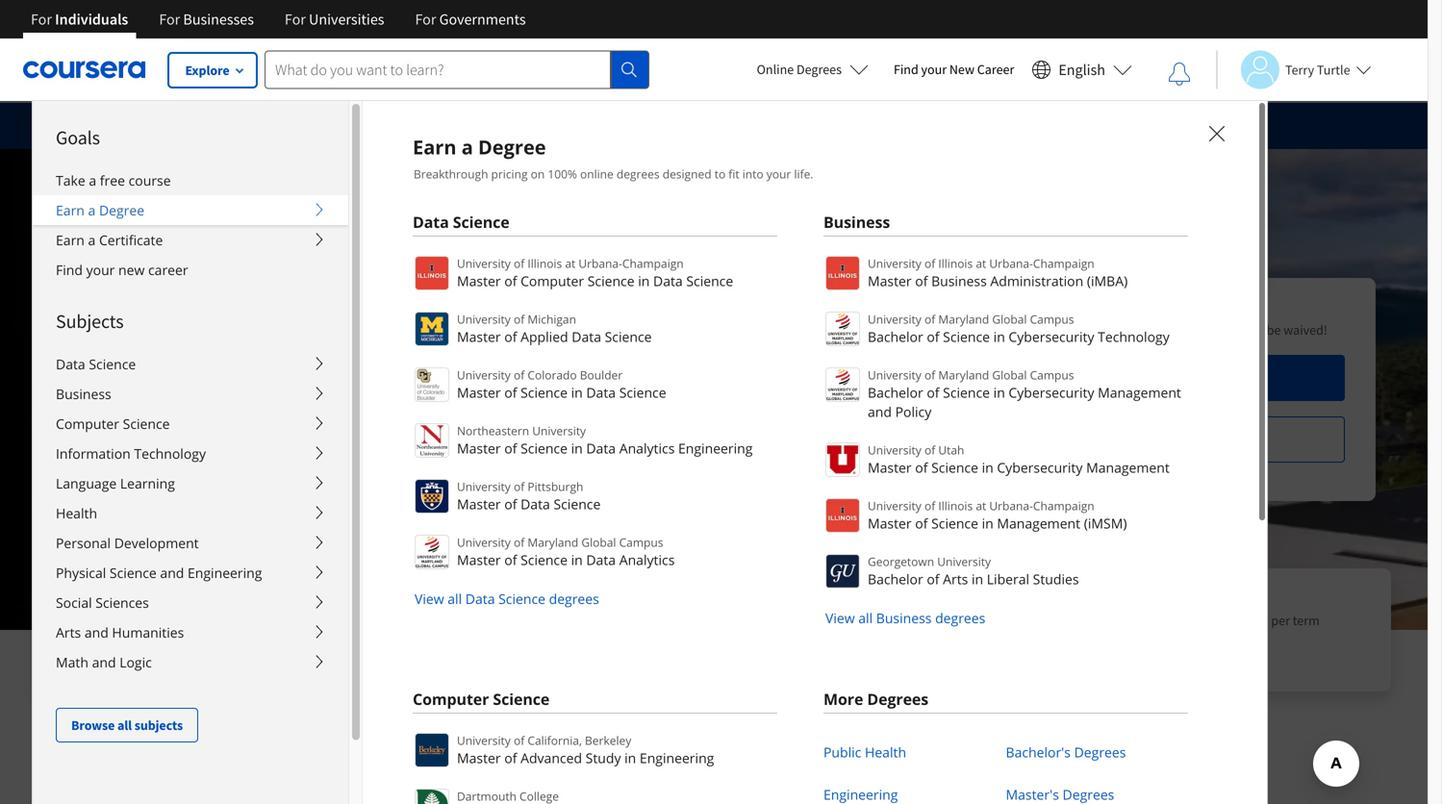 Task type: locate. For each thing, give the bounding box(es) containing it.
technology down computer science popup button
[[134, 445, 206, 463]]

university of illinois at urbana-champaign master of science in management (imsm)
[[868, 498, 1127, 533]]

0 vertical spatial the
[[137, 612, 156, 629]]

0 vertical spatial campus
[[1030, 311, 1074, 327]]

colorado
[[528, 367, 577, 383]]

health up the personal
[[56, 504, 97, 523]]

master inside university of illinois at urbana-champaign master of business administration (imba)
[[868, 272, 912, 290]]

in inside university of utah master of science in cybersecurity management
[[982, 459, 994, 477]]

0 vertical spatial data science
[[413, 212, 510, 232]]

science inside popup button
[[110, 564, 157, 582]]

degrees down university of maryland global campus master of science in data analytics
[[549, 590, 599, 608]]

arts up math
[[56, 624, 81, 642]]

applied
[[521, 328, 568, 346]]

at down humanities
[[138, 651, 149, 668]]

1 vertical spatial the
[[150, 631, 169, 649]]

terry turtle button
[[1216, 51, 1372, 89]]

1 vertical spatial technology
[[134, 445, 206, 463]]

business down the dartmouth college logo
[[56, 385, 111, 403]]

and down 'projects,'
[[903, 631, 924, 649]]

0 vertical spatial dartmouth
[[37, 427, 124, 451]]

university inside 'university of michigan master of applied data science'
[[457, 311, 511, 327]]

cybersecurity up university of illinois at urbana-champaign master of science in management (imsm)
[[997, 459, 1083, 477]]

list for business
[[824, 254, 1189, 628]]

earn inside earn an ivy league degree from one of the first professional schools of engineering in the u.s., thayer school of engineering at dartmouth
[[67, 586, 105, 610]]

view for business
[[826, 609, 855, 627]]

0 vertical spatial health
[[56, 504, 97, 523]]

0 horizontal spatial application
[[358, 116, 431, 136]]

0 vertical spatial maryland
[[939, 311, 990, 327]]

100% online lecture videos, hands-on projects, and connection with instructors and peers
[[746, 586, 963, 649]]

health right public
[[865, 743, 907, 762]]

0 vertical spatial arts
[[943, 570, 969, 589]]

4 for from the left
[[415, 10, 436, 29]]

all for data science
[[448, 590, 462, 608]]

degrees up master's degrees link at the right bottom
[[1075, 743, 1126, 762]]

champaign inside university of illinois at urbana-champaign master of computer science in data science
[[623, 256, 684, 271]]

0 horizontal spatial technology
[[134, 445, 206, 463]]

a up breakthrough
[[462, 134, 473, 160]]

maryland inside university of maryland global campus bachelor of science in cybersecurity technology
[[939, 311, 990, 327]]

science inside university of illinois at urbana-champaign master of science in management (imsm)
[[932, 514, 979, 533]]

let
[[956, 230, 972, 248]]

university of maryland global campus logo image for master of science in data analytics
[[415, 535, 449, 570]]

you right let in the right top of the page
[[976, 230, 999, 248]]

university for master of science in data analytics
[[457, 535, 511, 550]]

university inside university of colorado boulder master of science in data science
[[457, 367, 511, 383]]

1 vertical spatial 100%
[[746, 586, 791, 610]]

0 horizontal spatial dartmouth
[[37, 427, 124, 451]]

degrees
[[617, 166, 660, 182], [549, 590, 599, 608], [936, 609, 986, 627]]

months
[[456, 586, 519, 610]]

in inside master of engineering in computer engineering dartmouth college
[[438, 373, 473, 427]]

earn inside popup button
[[56, 201, 85, 219]]

2 vertical spatial university of maryland global campus logo image
[[415, 535, 449, 570]]

maryland down university of pittsburgh master of data science
[[528, 535, 579, 550]]

in inside university of illinois at urbana-champaign master of science in management (imsm)
[[982, 514, 994, 533]]

technology down (imba)
[[1098, 328, 1170, 346]]

campus inside university of maryland global campus master of science in data analytics
[[619, 535, 664, 550]]

liberal
[[987, 570, 1030, 589]]

a right the "is"
[[1069, 250, 1076, 269]]

engineering inside university of california, berkeley master of advanced study in engineering
[[640, 749, 714, 768]]

personal
[[56, 534, 111, 552]]

data inside university of maryland global campus master of science in data analytics
[[586, 551, 616, 569]]

1 vertical spatial dartmouth
[[151, 651, 213, 668]]

2 vertical spatial maryland
[[528, 535, 579, 550]]

georgetown university logo image
[[826, 554, 860, 589]]

data
[[413, 212, 449, 232], [653, 272, 683, 290], [572, 328, 601, 346], [56, 355, 85, 373], [586, 384, 616, 402], [586, 439, 616, 458], [521, 495, 550, 513], [586, 551, 616, 569], [466, 590, 495, 608]]

2 vertical spatial cybersecurity
[[997, 459, 1083, 477]]

for up each)
[[1135, 612, 1151, 629]]

2 vertical spatial management
[[997, 514, 1081, 533]]

we'll
[[923, 230, 953, 248]]

public health link
[[824, 731, 907, 774]]

your inside get started today apply before january 15th and your application fee will be waived!
[[1130, 321, 1156, 339]]

analytics inside northeastern university master of science in data analytics engineering
[[620, 439, 675, 458]]

list containing master of business administration (imba)
[[824, 254, 1189, 628]]

university for bachelor of science in cybersecurity management and policy
[[868, 367, 922, 383]]

banner navigation
[[15, 0, 541, 53]]

for left businesses
[[159, 10, 180, 29]]

global for management
[[993, 367, 1027, 383]]

to
[[715, 166, 726, 182]]

academics
[[286, 746, 355, 765]]

illinois down utah
[[939, 498, 973, 514]]

cybersecurity inside the university of maryland global campus bachelor of science in cybersecurity management and policy
[[1009, 384, 1095, 402]]

university inside university of illinois at urbana-champaign master of business administration (imba)
[[868, 256, 922, 271]]

application left tips?
[[358, 116, 431, 136]]

for left individuals at the top
[[31, 10, 52, 29]]

0 horizontal spatial health
[[56, 504, 97, 523]]

0 vertical spatial 100%
[[548, 166, 577, 182]]

designed
[[663, 166, 712, 182]]

find inside explore menu element
[[56, 261, 83, 279]]

university of illinois at urbana-champaign logo image
[[415, 256, 449, 291], [826, 256, 860, 291], [826, 499, 860, 533]]

0 horizontal spatial computer science
[[56, 415, 170, 433]]

view
[[415, 590, 444, 608], [826, 609, 855, 627]]

3 bachelor from the top
[[868, 570, 924, 589]]

join
[[467, 116, 495, 136]]

university of california, berkeley logo image
[[415, 733, 449, 768]]

analytics
[[620, 439, 675, 458], [620, 551, 675, 569]]

approaching,
[[1166, 230, 1248, 248]]

1 horizontal spatial course
[[1080, 250, 1122, 269]]

maryland
[[939, 311, 990, 327], [939, 367, 990, 383], [528, 535, 579, 550]]

at left or
[[976, 256, 987, 271]]

explore menu element
[[33, 101, 348, 743]]

for for universities
[[285, 10, 306, 29]]

at for master of business administration (imba)
[[976, 256, 987, 271]]

urbana- inside university of illinois at urbana-champaign master of computer science in data science
[[579, 256, 623, 271]]

arts inside georgetown university bachelor of arts in liberal studies
[[943, 570, 969, 589]]

earn up from
[[67, 586, 105, 610]]

degrees left "designed"
[[617, 166, 660, 182]]

master
[[457, 272, 501, 290], [868, 272, 912, 290], [457, 328, 501, 346], [37, 373, 159, 427], [457, 384, 501, 402], [457, 439, 501, 458], [868, 459, 912, 477], [457, 495, 501, 513], [868, 514, 912, 533], [457, 551, 501, 569], [457, 749, 501, 768]]

data inside university of pittsburgh master of data science
[[521, 495, 550, 513]]

careers
[[568, 746, 617, 765]]

life.
[[794, 166, 814, 182]]

language learning button
[[33, 469, 348, 499]]

earn an ivy league degree from one of the first professional schools of engineering in the u.s., thayer school of engineering at dartmouth
[[67, 586, 312, 668]]

maryland inside university of maryland global campus master of science in data analytics
[[528, 535, 579, 550]]

100% down our
[[548, 166, 577, 182]]

first
[[159, 612, 181, 629]]

online inside earn a degree breakthrough pricing on 100% online degrees designed to fit into your life.
[[580, 166, 614, 182]]

health inside earn a degree menu item
[[865, 743, 907, 762]]

global right "apply"
[[993, 311, 1027, 327]]

1 horizontal spatial find
[[894, 61, 919, 78]]

0 vertical spatial on
[[531, 166, 545, 182]]

management down get started today apply before january 15th and your application fee will be waived!
[[1098, 384, 1182, 402]]

0 horizontal spatial find
[[56, 261, 83, 279]]

urbana- up 'university of michigan master of applied data science'
[[579, 256, 623, 271]]

university of maryland global campus bachelor of science in cybersecurity technology
[[868, 311, 1170, 346]]

management inside the university of maryland global campus bachelor of science in cybersecurity management and policy
[[1098, 384, 1182, 402]]

degree inside earn a degree breakthrough pricing on 100% online degrees designed to fit into your life.
[[478, 134, 546, 160]]

hide notifications image
[[1168, 63, 1191, 86]]

university of maryland global campus logo image for bachelor of science in cybersecurity management and policy
[[826, 368, 860, 402]]

illinois down let in the right top of the page
[[939, 256, 973, 271]]

computer science inside earn a degree menu item
[[413, 689, 550, 710]]

arts left liberal
[[943, 570, 969, 589]]

an
[[109, 586, 130, 610]]

bachelor up policy
[[868, 384, 924, 402]]

1 horizontal spatial you
[[1199, 612, 1220, 629]]

1 vertical spatial university of maryland global campus logo image
[[826, 368, 860, 402]]

explore button
[[168, 53, 257, 88]]

campus inside the university of maryland global campus bachelor of science in cybersecurity management and policy
[[1030, 367, 1074, 383]]

a down "earn a degree"
[[88, 231, 96, 249]]

management up the studies
[[997, 514, 1081, 533]]

1 vertical spatial application
[[1158, 321, 1222, 339]]

university inside university of maryland global campus master of science in data analytics
[[457, 535, 511, 550]]

cybersecurity for technology
[[1009, 328, 1095, 346]]

0 horizontal spatial data science
[[56, 355, 136, 373]]

1 horizontal spatial all
[[448, 590, 462, 608]]

global inside university of maryland global campus bachelor of science in cybersecurity technology
[[993, 311, 1027, 327]]

global inside the university of maryland global campus bachelor of science in cybersecurity management and policy
[[993, 367, 1027, 383]]

university of maryland global campus logo image for bachelor of science in cybersecurity technology
[[826, 312, 860, 346]]

find
[[894, 61, 919, 78], [56, 261, 83, 279]]

you left enroll
[[1199, 612, 1220, 629]]

1 horizontal spatial view
[[826, 609, 855, 627]]

degrees down bachelor's degrees link
[[1063, 786, 1115, 804]]

your
[[922, 61, 947, 78], [767, 166, 791, 182], [86, 261, 115, 279], [1130, 321, 1156, 339]]

1 vertical spatial computer science
[[413, 689, 550, 710]]

arts
[[943, 570, 969, 589], [56, 624, 81, 642]]

urbana- down know
[[990, 256, 1034, 271]]

2 vertical spatial bachelor
[[868, 570, 924, 589]]

a inside earn a certificate dropdown button
[[88, 231, 96, 249]]

degrees for bachelor's degrees
[[1075, 743, 1126, 762]]

0 horizontal spatial online
[[580, 166, 614, 182]]

university of maryland global campus logo image
[[826, 312, 860, 346], [826, 368, 860, 402], [415, 535, 449, 570]]

1 vertical spatial view
[[826, 609, 855, 627]]

1 horizontal spatial dartmouth
[[151, 651, 213, 668]]

earn a certificate
[[56, 231, 163, 249]]

university for master of advanced study in engineering
[[457, 733, 511, 749]]

university for master of applied data science
[[457, 311, 511, 327]]

at down university of utah master of science in cybersecurity management
[[976, 498, 987, 514]]

a
[[462, 134, 473, 160], [89, 171, 96, 190], [88, 201, 96, 219], [88, 231, 96, 249], [1069, 250, 1076, 269]]

technology
[[1098, 328, 1170, 346], [134, 445, 206, 463]]

and up peers
[[941, 612, 963, 629]]

1 vertical spatial online
[[795, 586, 847, 610]]

a up the earn a certificate
[[88, 201, 96, 219]]

browse
[[71, 717, 115, 734]]

degree for earn a degree breakthrough pricing on 100% online degrees designed to fit into your life.
[[478, 134, 546, 160]]

global down pittsburgh
[[582, 535, 616, 550]]

pay only for courses you enroll in per term ($4,900 each)
[[1085, 612, 1320, 649]]

2 for from the left
[[159, 10, 180, 29]]

master inside university of illinois at urbana-champaign master of computer science in data science
[[457, 272, 501, 290]]

university of illinois at urbana-champaign logo image for business
[[826, 256, 860, 291]]

earn inside dropdown button
[[56, 231, 85, 249]]

at inside university of illinois at urbana-champaign master of science in management (imsm)
[[976, 498, 987, 514]]

a for earn a degree breakthrough pricing on 100% online degrees designed to fit into your life.
[[462, 134, 473, 160]]

champaign inside university of illinois at urbana-champaign master of science in management (imsm)
[[1034, 498, 1095, 514]]

1 vertical spatial global
[[993, 367, 1027, 383]]

master's degrees
[[1006, 786, 1115, 804]]

business up get
[[932, 272, 987, 290]]

university for master of science in management (imsm)
[[868, 498, 922, 514]]

champaign up (imsm)
[[1034, 498, 1095, 514]]

computer down applied
[[481, 373, 663, 427]]

a inside the earn a degree popup button
[[88, 201, 96, 219]]

online right pricing
[[580, 166, 614, 182]]

0 vertical spatial view
[[415, 590, 444, 608]]

there
[[1018, 250, 1052, 269]]

dartmouth
[[37, 427, 124, 451], [151, 651, 213, 668]]

of inside northeastern university master of science in data analytics engineering
[[505, 439, 517, 458]]

and
[[1106, 321, 1128, 339], [868, 403, 892, 421], [160, 564, 184, 582], [941, 612, 963, 629], [85, 624, 109, 642], [903, 631, 924, 649], [92, 653, 116, 672]]

0 vertical spatial management
[[1098, 384, 1182, 402]]

campus
[[1030, 311, 1074, 327], [1030, 367, 1074, 383], [619, 535, 664, 550]]

careers link
[[568, 746, 617, 765]]

list
[[413, 254, 778, 609], [824, 254, 1189, 628], [824, 731, 1189, 805]]

15-27 months
[[407, 586, 519, 610]]

0 horizontal spatial 100%
[[548, 166, 577, 182]]

2 analytics from the top
[[620, 551, 675, 569]]

0 horizontal spatial arts
[[56, 624, 81, 642]]

cybersecurity down the january on the top right of page
[[1009, 384, 1095, 402]]

engineering link
[[824, 774, 898, 805]]

online up videos,
[[795, 586, 847, 610]]

at for master of computer science in data science
[[565, 256, 576, 271]]

maryland for bachelor of science in cybersecurity technology
[[939, 311, 990, 327]]

0 horizontal spatial on
[[531, 166, 545, 182]]

1 vertical spatial arts
[[56, 624, 81, 642]]

cybersecurity inside university of maryland global campus bachelor of science in cybersecurity technology
[[1009, 328, 1095, 346]]

math and logic
[[56, 653, 152, 672]]

1 bachelor from the top
[[868, 328, 924, 346]]

cybersecurity down the today
[[1009, 328, 1095, 346]]

100% inside 100% online lecture videos, hands-on projects, and connection with instructors and peers
[[746, 586, 791, 610]]

urbana-
[[579, 256, 623, 271], [990, 256, 1034, 271], [990, 498, 1034, 514]]

degree up pricing
[[478, 134, 546, 160]]

videos,
[[791, 612, 831, 629]]

champaign down "designed"
[[623, 256, 684, 271]]

on inside 100% online lecture videos, hands-on projects, and connection with instructors and peers
[[872, 612, 887, 629]]

maryland inside the university of maryland global campus bachelor of science in cybersecurity management and policy
[[939, 367, 990, 383]]

1 vertical spatial health
[[865, 743, 907, 762]]

course down deadlines
[[1080, 250, 1122, 269]]

university of pittsburgh logo image
[[415, 479, 449, 514]]

1 vertical spatial campus
[[1030, 367, 1074, 383]]

dartmouth inside master of engineering in computer engineering dartmouth college
[[37, 427, 124, 451]]

find for find your new career
[[894, 61, 919, 78]]

university inside georgetown university bachelor of arts in liberal studies
[[938, 554, 991, 570]]

student
[[663, 746, 715, 765]]

find left new
[[894, 61, 919, 78]]

california,
[[528, 733, 582, 749]]

in inside northeastern university master of science in data analytics engineering
[[571, 439, 583, 458]]

computer science up information technology
[[56, 415, 170, 433]]

course inside we'll let you know when deadlines are approaching, or there is a course update
[[1080, 250, 1122, 269]]

None search field
[[265, 51, 650, 89]]

free
[[100, 171, 125, 190]]

science inside the university of maryland global campus bachelor of science in cybersecurity management and policy
[[943, 384, 990, 402]]

computer science up financing
[[413, 689, 550, 710]]

and left policy
[[868, 403, 892, 421]]

degrees for master's degrees
[[1063, 786, 1115, 804]]

0 vertical spatial degree
[[478, 134, 546, 160]]

university inside university of illinois at urbana-champaign master of computer science in data science
[[457, 256, 511, 271]]

2 horizontal spatial degrees
[[936, 609, 986, 627]]

campus inside university of maryland global campus bachelor of science in cybersecurity technology
[[1030, 311, 1074, 327]]

university of colorado boulder master of science in data science
[[457, 367, 667, 402]]

illinois
[[528, 256, 562, 271], [939, 256, 973, 271], [939, 498, 973, 514]]

dartmouth up language
[[37, 427, 124, 451]]

urbana- for business
[[990, 256, 1034, 271]]

degrees right online
[[797, 61, 842, 78]]

1 vertical spatial you
[[1199, 612, 1220, 629]]

earn up breakthrough
[[413, 134, 457, 160]]

view up with
[[826, 609, 855, 627]]

degree down take a free course
[[99, 201, 144, 219]]

earn down take
[[56, 201, 85, 219]]

university of colorado boulder logo image
[[415, 368, 449, 402]]

1 horizontal spatial arts
[[943, 570, 969, 589]]

career
[[978, 61, 1015, 78]]

on right pricing
[[531, 166, 545, 182]]

2 horizontal spatial all
[[859, 609, 873, 627]]

1 vertical spatial data science
[[56, 355, 136, 373]]

dartmouth inside earn an ivy league degree from one of the first professional schools of engineering in the u.s., thayer school of engineering at dartmouth
[[151, 651, 213, 668]]

1 vertical spatial find
[[56, 261, 83, 279]]

master inside master of engineering in computer engineering dartmouth college
[[37, 373, 159, 427]]

of inside georgetown university bachelor of arts in liberal studies
[[927, 570, 940, 589]]

the left the first
[[137, 612, 156, 629]]

business button
[[33, 379, 348, 409]]

for left universities
[[285, 10, 306, 29]]

application left fee
[[1158, 321, 1222, 339]]

0 horizontal spatial you
[[976, 230, 999, 248]]

0 vertical spatial cybersecurity
[[1009, 328, 1095, 346]]

illinois up michigan at the left of page
[[528, 256, 562, 271]]

0 vertical spatial online
[[580, 166, 614, 182]]

business left we'll
[[824, 212, 890, 232]]

cybersecurity
[[1009, 328, 1095, 346], [1009, 384, 1095, 402], [997, 459, 1083, 477]]

maryland for bachelor of science in cybersecurity management and policy
[[939, 367, 990, 383]]

2 vertical spatial degrees
[[936, 609, 986, 627]]

university inside university of california, berkeley master of advanced study in engineering
[[457, 733, 511, 749]]

0 horizontal spatial for
[[337, 116, 355, 136]]

policy
[[896, 403, 932, 421]]

2 vertical spatial all
[[117, 717, 132, 734]]

0 vertical spatial analytics
[[620, 439, 675, 458]]

one
[[99, 612, 121, 629]]

browse all subjects
[[71, 717, 183, 734]]

1 horizontal spatial computer science
[[413, 689, 550, 710]]

0 vertical spatial technology
[[1098, 328, 1170, 346]]

and inside get started today apply before january 15th and your application fee will be waived!
[[1106, 321, 1128, 339]]

bachelor's degrees
[[1006, 743, 1126, 762]]

georgetown
[[868, 554, 935, 570]]

computer up information
[[56, 415, 119, 433]]

all right 15-
[[448, 590, 462, 608]]

university for bachelor of science in cybersecurity technology
[[868, 311, 922, 327]]

1 vertical spatial cybersecurity
[[1009, 384, 1095, 402]]

champaign down when
[[1034, 256, 1095, 271]]

degrees right more at the right bottom of page
[[867, 689, 929, 710]]

1 horizontal spatial data science
[[413, 212, 510, 232]]

maryland left before
[[939, 311, 990, 327]]

0 horizontal spatial degree
[[99, 201, 144, 219]]

admissions
[[166, 746, 240, 765]]

degrees up peers
[[936, 609, 986, 627]]

0 vertical spatial computer science
[[56, 415, 170, 433]]

0 vertical spatial university of maryland global campus logo image
[[826, 312, 860, 346]]

waived!
[[1284, 321, 1328, 339]]

find your new career
[[56, 261, 188, 279]]

urbana- down university of utah master of science in cybersecurity management
[[990, 498, 1034, 514]]

university inside university of utah master of science in cybersecurity management
[[868, 442, 922, 458]]

1 horizontal spatial degree
[[478, 134, 546, 160]]

course inside 'take a free course' link
[[129, 171, 171, 190]]

earn down "earn a degree"
[[56, 231, 85, 249]]

course right free in the top left of the page
[[129, 171, 171, 190]]

0 vertical spatial find
[[894, 61, 919, 78]]

and down "engineering"
[[92, 653, 116, 672]]

1 vertical spatial all
[[859, 609, 873, 627]]

data science down breakthrough
[[413, 212, 510, 232]]

earn for earn a degree breakthrough pricing on 100% online degrees designed to fit into your life.
[[413, 134, 457, 160]]

university inside university of pittsburgh master of data science
[[457, 479, 511, 495]]

data science button
[[33, 349, 348, 379]]

all up "instructors"
[[859, 609, 873, 627]]

15th
[[1078, 321, 1103, 339]]

2 vertical spatial global
[[582, 535, 616, 550]]

in inside university of illinois at urbana-champaign master of computer science in data science
[[638, 272, 650, 290]]

1 analytics from the top
[[620, 439, 675, 458]]

global down before
[[993, 367, 1027, 383]]

0 horizontal spatial degrees
[[549, 590, 599, 608]]

2 vertical spatial campus
[[619, 535, 664, 550]]

terry turtle
[[1286, 61, 1351, 78]]

0 vertical spatial all
[[448, 590, 462, 608]]

bachelor's
[[1006, 743, 1071, 762]]

1 vertical spatial degrees
[[549, 590, 599, 608]]

1 vertical spatial for
[[1135, 612, 1151, 629]]

science inside university of utah master of science in cybersecurity management
[[932, 459, 979, 477]]

degrees
[[797, 61, 842, 78], [867, 689, 929, 710], [1075, 743, 1126, 762], [1063, 786, 1115, 804]]

1 horizontal spatial for
[[1135, 612, 1151, 629]]

degree for earn a degree
[[99, 201, 144, 219]]

on up "instructors"
[[872, 612, 887, 629]]

1 horizontal spatial degrees
[[617, 166, 660, 182]]

100% up lecture
[[746, 586, 791, 610]]

the down the first
[[150, 631, 169, 649]]

1 vertical spatial degree
[[99, 201, 144, 219]]

1 horizontal spatial 100%
[[746, 586, 791, 610]]

0 vertical spatial you
[[976, 230, 999, 248]]

1 for from the left
[[31, 10, 52, 29]]

all
[[448, 590, 462, 608], [859, 609, 873, 627], [117, 717, 132, 734]]

professional
[[183, 612, 253, 629]]

1 horizontal spatial technology
[[1098, 328, 1170, 346]]

list for data science
[[413, 254, 778, 609]]

for up 'what do you want to learn?' "text field"
[[415, 10, 436, 29]]

and up league
[[160, 564, 184, 582]]

january
[[1029, 321, 1075, 339]]

at up michigan at the left of page
[[565, 256, 576, 271]]

global
[[993, 311, 1027, 327], [993, 367, 1027, 383], [582, 535, 616, 550]]

a inside 'take a free course' link
[[89, 171, 96, 190]]

hands-
[[833, 612, 872, 629]]

public
[[824, 743, 862, 762]]

1 vertical spatial maryland
[[939, 367, 990, 383]]

2 bachelor from the top
[[868, 384, 924, 402]]

a left free in the top left of the page
[[89, 171, 96, 190]]

data inside northeastern university master of science in data analytics engineering
[[586, 439, 616, 458]]

find down the earn a certificate
[[56, 261, 83, 279]]

data science down subjects at the left top of the page
[[56, 355, 136, 373]]

0 vertical spatial degrees
[[617, 166, 660, 182]]

courses
[[1153, 612, 1197, 629]]

schools
[[255, 612, 298, 629]]

university for master of computer science in data science
[[457, 256, 511, 271]]

1 vertical spatial bachelor
[[868, 384, 924, 402]]

for right looking
[[337, 116, 355, 136]]

application inside get started today apply before january 15th and your application fee will be waived!
[[1158, 321, 1222, 339]]

0 vertical spatial bachelor
[[868, 328, 924, 346]]

1 horizontal spatial on
[[872, 612, 887, 629]]

management for master of science in management (imsm)
[[997, 514, 1081, 533]]

1 vertical spatial analytics
[[620, 551, 675, 569]]

maryland down "apply"
[[939, 367, 990, 383]]

bachelor inside university of maryland global campus bachelor of science in cybersecurity technology
[[868, 328, 924, 346]]

degrees for more degrees
[[867, 689, 929, 710]]

all right browse
[[117, 717, 132, 734]]

earn inside earn a degree breakthrough pricing on 100% online degrees designed to fit into your life.
[[413, 134, 457, 160]]

information
[[56, 445, 131, 463]]

management up (imsm)
[[1087, 459, 1170, 477]]

business
[[824, 212, 890, 232], [932, 272, 987, 290], [56, 385, 111, 403], [877, 609, 932, 627]]

0 horizontal spatial view
[[415, 590, 444, 608]]

management inside university of utah master of science in cybersecurity management
[[1087, 459, 1170, 477]]

bachelor down georgetown
[[868, 570, 924, 589]]

computer
[[521, 272, 584, 290], [481, 373, 663, 427], [56, 415, 119, 433], [413, 689, 489, 710]]

terry
[[1286, 61, 1315, 78]]

0 vertical spatial global
[[993, 311, 1027, 327]]

apply
[[955, 321, 987, 339]]

list containing master of computer science in data science
[[413, 254, 778, 609]]

and right 15th
[[1106, 321, 1128, 339]]

list for more degrees
[[824, 731, 1189, 805]]

management for bachelor of science in cybersecurity management and policy
[[1098, 384, 1182, 402]]

1 horizontal spatial online
[[795, 586, 847, 610]]

list containing public health
[[824, 731, 1189, 805]]

master inside 'university of michigan master of applied data science'
[[457, 328, 501, 346]]

dartmouth down the u.s., at bottom
[[151, 651, 213, 668]]

1 horizontal spatial application
[[1158, 321, 1222, 339]]

at inside university of illinois at urbana-champaign master of computer science in data science
[[565, 256, 576, 271]]

bachelor left "apply"
[[868, 328, 924, 346]]

computer up university of california, berkeley logo
[[413, 689, 489, 710]]

3 for from the left
[[285, 10, 306, 29]]

global inside university of maryland global campus master of science in data analytics
[[582, 535, 616, 550]]

0 horizontal spatial course
[[129, 171, 171, 190]]

science inside popup button
[[123, 415, 170, 433]]

1 vertical spatial management
[[1087, 459, 1170, 477]]

illinois for business
[[939, 256, 973, 271]]

illinois inside university of illinois at urbana-champaign master of business administration (imba)
[[939, 256, 973, 271]]

0 vertical spatial course
[[129, 171, 171, 190]]

computer inside university of illinois at urbana-champaign master of computer science in data science
[[521, 272, 584, 290]]

computer up michigan at the left of page
[[521, 272, 584, 290]]

technology inside university of maryland global campus bachelor of science in cybersecurity technology
[[1098, 328, 1170, 346]]

0 vertical spatial for
[[337, 116, 355, 136]]

1 vertical spatial course
[[1080, 250, 1122, 269]]

0 horizontal spatial all
[[117, 717, 132, 734]]

1 vertical spatial on
[[872, 612, 887, 629]]

bachelor inside the university of maryland global campus bachelor of science in cybersecurity management and policy
[[868, 384, 924, 402]]



Task type: describe. For each thing, give the bounding box(es) containing it.
in inside earn an ivy league degree from one of the first professional schools of engineering in the u.s., thayer school of engineering at dartmouth
[[137, 631, 148, 649]]

social
[[56, 594, 92, 612]]

100% inside earn a degree breakthrough pricing on 100% online degrees designed to fit into your life.
[[548, 166, 577, 182]]

fit
[[729, 166, 740, 182]]

master inside university of colorado boulder master of science in data science
[[457, 384, 501, 402]]

university of utah logo image
[[826, 443, 860, 477]]

language learning
[[56, 474, 175, 493]]

online
[[757, 61, 794, 78]]

take
[[56, 171, 85, 190]]

and inside the university of maryland global campus bachelor of science in cybersecurity management and policy
[[868, 403, 892, 421]]

university of michigan master of applied data science
[[457, 311, 652, 346]]

find your new career
[[894, 61, 1015, 78]]

term
[[1293, 612, 1320, 629]]

a inside we'll let you know when deadlines are approaching, or there is a course update
[[1069, 250, 1076, 269]]

university of maryland global campus master of science in data analytics
[[457, 535, 675, 569]]

global for analytics
[[582, 535, 616, 550]]

with
[[812, 631, 837, 649]]

urbana- for data science
[[579, 256, 623, 271]]

for for governments
[[415, 10, 436, 29]]

university of illinois at urbana-champaign master of business administration (imba)
[[868, 256, 1128, 290]]

career
[[148, 261, 188, 279]]

physical science and engineering
[[56, 564, 262, 582]]

view all business degrees
[[826, 609, 986, 627]]

earn a degree group
[[32, 100, 1443, 805]]

northeastern university master of science in data analytics engineering
[[457, 423, 753, 458]]

per
[[1272, 612, 1291, 629]]

for inside pay only for courses you enroll in per term ($4,900 each)
[[1135, 612, 1151, 629]]

engineering inside popup button
[[188, 564, 262, 582]]

degrees for online degrees
[[797, 61, 842, 78]]

science inside northeastern university master of science in data analytics engineering
[[521, 439, 568, 458]]

physical science and engineering button
[[33, 558, 348, 588]]

each)
[[1129, 631, 1160, 649]]

27
[[432, 586, 452, 610]]

coursera image
[[23, 54, 145, 85]]

champaign for data science
[[623, 256, 684, 271]]

master inside university of california, berkeley master of advanced study in engineering
[[457, 749, 501, 768]]

at right us
[[516, 116, 529, 136]]

earn a certificate button
[[33, 225, 348, 255]]

arts inside arts and humanities popup button
[[56, 624, 81, 642]]

public health
[[824, 743, 907, 762]]

studies
[[1033, 570, 1079, 589]]

for businesses
[[159, 10, 254, 29]]

experience
[[718, 746, 788, 765]]

english button
[[1024, 38, 1140, 101]]

at inside earn an ivy league degree from one of the first professional schools of engineering in the u.s., thayer school of engineering at dartmouth
[[138, 651, 149, 668]]

earn for earn a degree
[[56, 201, 85, 219]]

in inside georgetown university bachelor of arts in liberal studies
[[972, 570, 984, 589]]

earn for earn an ivy league degree from one of the first professional schools of engineering in the u.s., thayer school of engineering at dartmouth
[[67, 586, 105, 610]]

(imsm)
[[1084, 514, 1127, 533]]

science inside university of maryland global campus bachelor of science in cybersecurity technology
[[943, 328, 990, 346]]

campus for analytics
[[619, 535, 664, 550]]

online inside 100% online lecture videos, hands-on projects, and connection with instructors and peers
[[795, 586, 847, 610]]

university of michigan logo image
[[415, 312, 449, 346]]

dartmouth college logo image
[[37, 327, 194, 375]]

find your new career link
[[33, 255, 348, 285]]

campus for management
[[1030, 367, 1074, 383]]

peers
[[927, 631, 958, 649]]

data science inside earn a degree menu item
[[413, 212, 510, 232]]

all inside button
[[117, 717, 132, 734]]

you inside pay only for courses you enroll in per term ($4,900 each)
[[1199, 612, 1220, 629]]

university for master of science in data science
[[457, 367, 511, 383]]

subjects
[[135, 717, 183, 734]]

bachelor for bachelor of science in cybersecurity management and policy
[[868, 384, 924, 402]]

looking
[[282, 116, 334, 136]]

study
[[586, 749, 621, 768]]

of inside master of engineering in computer engineering dartmouth college
[[167, 373, 203, 427]]

is
[[1055, 250, 1065, 269]]

at for master of science in management (imsm)
[[976, 498, 987, 514]]

master of advanced study in engineering list
[[413, 731, 778, 805]]

get started today apply before january 15th and your application fee will be waived!
[[955, 295, 1328, 339]]

earn a degree breakthrough pricing on 100% online degrees designed to fit into your life.
[[413, 134, 814, 182]]

subjects
[[56, 309, 124, 333]]

bachelor for bachelor of science in cybersecurity technology
[[868, 328, 924, 346]]

student experience link
[[663, 746, 788, 765]]

pricing
[[491, 166, 528, 182]]

in inside pay only for courses you enroll in per term ($4,900 each)
[[1258, 612, 1269, 629]]

tips?
[[434, 116, 464, 136]]

all for business
[[859, 609, 873, 627]]

deadlines
[[1078, 230, 1138, 248]]

close image
[[1205, 121, 1230, 146]]

business up "instructors"
[[877, 609, 932, 627]]

master of engineering in computer engineering dartmouth college
[[37, 373, 889, 451]]

view for data science
[[415, 590, 444, 608]]

academics link
[[286, 746, 355, 765]]

master inside university of utah master of science in cybersecurity management
[[868, 459, 912, 477]]

us
[[499, 116, 513, 136]]

computer inside master of engineering in computer engineering dartmouth college
[[481, 373, 663, 427]]

university of maryland global campus bachelor of science in cybersecurity management and policy
[[868, 367, 1182, 421]]

campus for technology
[[1030, 311, 1074, 327]]

business inside business dropdown button
[[56, 385, 111, 403]]

data inside 'university of michigan master of applied data science'
[[572, 328, 601, 346]]

engineering inside earn an ivy league degree from one of the first professional schools of engineering in the u.s., thayer school of engineering at dartmouth
[[67, 651, 135, 668]]

only
[[1108, 612, 1132, 629]]

tuition & financing
[[401, 746, 522, 765]]

ivy
[[133, 586, 157, 610]]

analytics inside university of maryland global campus master of science in data analytics
[[620, 551, 675, 569]]

urbana- inside university of illinois at urbana-champaign master of science in management (imsm)
[[990, 498, 1034, 514]]

science inside university of pittsburgh master of data science
[[554, 495, 601, 513]]

michigan
[[528, 311, 576, 327]]

a for earn a certificate
[[88, 231, 96, 249]]

master inside northeastern university master of science in data analytics engineering
[[457, 439, 501, 458]]

cybersecurity inside university of utah master of science in cybersecurity management
[[997, 459, 1083, 477]]

What do you want to learn? text field
[[265, 51, 611, 89]]

data science inside dropdown button
[[56, 355, 136, 373]]

for individuals
[[31, 10, 128, 29]]

a for take a free course
[[89, 171, 96, 190]]

view all data science degrees
[[415, 590, 599, 608]]

bachelor inside georgetown university bachelor of arts in liberal studies
[[868, 570, 924, 589]]

business inside university of illinois at urbana-champaign master of business administration (imba)
[[932, 272, 987, 290]]

earn for earn a certificate
[[56, 231, 85, 249]]

information technology
[[56, 445, 206, 463]]

online degrees
[[757, 61, 842, 78]]

university inside northeastern university master of science in data analytics engineering
[[532, 423, 586, 439]]

northeastern university  logo image
[[415, 423, 449, 458]]

technology inside dropdown button
[[134, 445, 206, 463]]

thayer
[[200, 631, 239, 649]]

fee
[[1225, 321, 1242, 339]]

health inside popup button
[[56, 504, 97, 523]]

information technology button
[[33, 439, 348, 469]]

browse all subjects button
[[56, 708, 198, 743]]

science inside university of maryland global campus master of science in data analytics
[[521, 551, 568, 569]]

in inside university of california, berkeley master of advanced study in engineering
[[625, 749, 636, 768]]

university of pittsburgh master of data science
[[457, 479, 601, 513]]

university for master of business administration (imba)
[[868, 256, 922, 271]]

in inside the university of maryland global campus bachelor of science in cybersecurity management and policy
[[994, 384, 1006, 402]]

($4,900
[[1085, 631, 1126, 649]]

tuition
[[401, 746, 447, 765]]

university for master of data science
[[457, 479, 511, 495]]

&
[[450, 746, 459, 765]]

maryland for master of science in data analytics
[[528, 535, 579, 550]]

champaign for business
[[1034, 256, 1095, 271]]

data inside university of illinois at urbana-champaign master of computer science in data science
[[653, 272, 683, 290]]

update
[[1125, 250, 1170, 269]]

on for earn a degree
[[531, 166, 545, 182]]

started
[[987, 295, 1046, 319]]

earn a degree menu item
[[363, 100, 1443, 805]]

degrees inside earn a degree breakthrough pricing on 100% online degrees designed to fit into your life.
[[617, 166, 660, 182]]

u.s.,
[[172, 631, 197, 649]]

on for 100% online
[[872, 612, 887, 629]]

in inside university of maryland global campus bachelor of science in cybersecurity technology
[[994, 328, 1006, 346]]

we'll let you know when deadlines are approaching, or there is a course update
[[923, 230, 1248, 269]]

find for find your new career
[[56, 261, 83, 279]]

university of illinois at urbana-champaign master of computer science in data science
[[457, 256, 734, 290]]

engineering inside northeastern university master of science in data analytics engineering
[[679, 439, 753, 458]]

in inside university of maryland global campus master of science in data analytics
[[571, 551, 583, 569]]

math and logic button
[[33, 648, 348, 678]]

illinois inside university of illinois at urbana-champaign master of science in management (imsm)
[[939, 498, 973, 514]]

your inside earn a degree breakthrough pricing on 100% online degrees designed to fit into your life.
[[767, 166, 791, 182]]

a for earn a degree
[[88, 201, 96, 219]]

math
[[56, 653, 89, 672]]

for for businesses
[[159, 10, 180, 29]]

for for individuals
[[31, 10, 52, 29]]

university of illinois at urbana-champaign logo image for data science
[[415, 256, 449, 291]]

data inside data science dropdown button
[[56, 355, 85, 373]]

your inside explore menu element
[[86, 261, 115, 279]]

master inside university of illinois at urbana-champaign master of science in management (imsm)
[[868, 514, 912, 533]]

master inside university of maryland global campus master of science in data analytics
[[457, 551, 501, 569]]

in inside university of colorado boulder master of science in data science
[[571, 384, 583, 402]]

cybersecurity for management
[[1009, 384, 1095, 402]]

computer science inside popup button
[[56, 415, 170, 433]]

university for master of science in cybersecurity management
[[868, 442, 922, 458]]

berkeley
[[585, 733, 632, 749]]

and down social sciences
[[85, 624, 109, 642]]

earn a degree
[[56, 201, 144, 219]]

global for technology
[[993, 311, 1027, 327]]

master inside university of pittsburgh master of data science
[[457, 495, 501, 513]]

computer inside popup button
[[56, 415, 119, 433]]

from
[[67, 612, 97, 629]]

you inside we'll let you know when deadlines are approaching, or there is a course update
[[976, 230, 999, 248]]

0 vertical spatial application
[[358, 116, 431, 136]]

science inside dropdown button
[[89, 355, 136, 373]]

view all data science degrees link
[[413, 590, 599, 608]]

when
[[1040, 230, 1074, 248]]

today
[[1049, 295, 1096, 319]]

will
[[1245, 321, 1265, 339]]

science inside 'university of michigan master of applied data science'
[[605, 328, 652, 346]]

college
[[128, 427, 187, 451]]

data inside university of colorado boulder master of science in data science
[[586, 384, 616, 402]]

boulder
[[580, 367, 623, 383]]

or
[[1001, 250, 1015, 269]]

school
[[242, 631, 281, 649]]

into
[[743, 166, 764, 182]]

physical
[[56, 564, 106, 582]]

illinois for data science
[[528, 256, 562, 271]]



Task type: vqa. For each thing, say whether or not it's contained in the screenshot.
"models."
no



